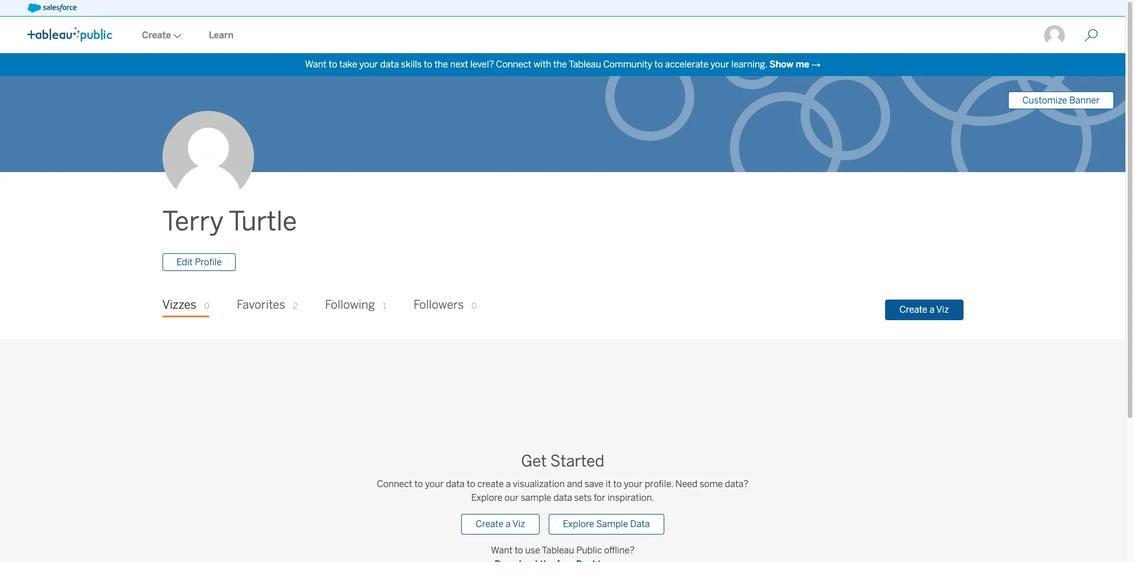 Task type: locate. For each thing, give the bounding box(es) containing it.
0 vertical spatial explore
[[471, 493, 503, 504]]

0 for followers
[[472, 302, 477, 312]]

1 vertical spatial a
[[506, 479, 511, 490]]

0 horizontal spatial 0
[[204, 302, 209, 312]]

1 vertical spatial explore
[[563, 519, 594, 530]]

learn
[[209, 30, 234, 41]]

0 right followers
[[472, 302, 477, 312]]

1 vertical spatial create
[[900, 304, 928, 315]]

to
[[329, 59, 337, 70], [424, 59, 432, 70], [655, 59, 663, 70], [415, 479, 423, 490], [467, 479, 475, 490], [613, 479, 622, 490], [515, 546, 523, 557]]

1 vertical spatial create a viz button
[[461, 515, 540, 535]]

2 horizontal spatial data
[[554, 493, 572, 504]]

explore sample data
[[563, 519, 650, 530]]

1 vertical spatial connect
[[377, 479, 412, 490]]

0 horizontal spatial want
[[305, 59, 327, 70]]

1 horizontal spatial explore
[[563, 519, 594, 530]]

explore inside "connect to your data to create a visualization and save it to your profile. need some data? explore our sample data sets for inspiration."
[[471, 493, 503, 504]]

0 horizontal spatial connect
[[377, 479, 412, 490]]

it
[[606, 479, 611, 490]]

1 vertical spatial data
[[446, 479, 465, 490]]

customize banner button
[[1008, 92, 1114, 109]]

1 horizontal spatial data
[[446, 479, 465, 490]]

show
[[770, 59, 794, 70]]

offline?
[[604, 546, 635, 557]]

1 horizontal spatial create
[[476, 519, 504, 530]]

0 horizontal spatial viz
[[513, 519, 525, 530]]

tableau
[[569, 59, 601, 70], [542, 546, 574, 557]]

1 vertical spatial viz
[[513, 519, 525, 530]]

with
[[534, 59, 551, 70]]

some
[[700, 479, 723, 490]]

0 horizontal spatial create
[[142, 30, 171, 41]]

your
[[359, 59, 378, 70], [711, 59, 730, 70], [425, 479, 444, 490], [624, 479, 643, 490]]

avatar image
[[162, 111, 254, 203]]

2 horizontal spatial create
[[900, 304, 928, 315]]

favorites
[[237, 298, 285, 312]]

1 horizontal spatial 0
[[472, 302, 477, 312]]

tableau right 'with'
[[569, 59, 601, 70]]

1 horizontal spatial want
[[491, 546, 513, 557]]

data down the and at the bottom of the page
[[554, 493, 572, 504]]

accelerate
[[665, 59, 709, 70]]

edit
[[177, 257, 193, 268]]

2 0 from the left
[[472, 302, 477, 312]]

level?
[[470, 59, 494, 70]]

create
[[142, 30, 171, 41], [900, 304, 928, 315], [476, 519, 504, 530]]

explore
[[471, 493, 503, 504], [563, 519, 594, 530]]

2 vertical spatial create
[[476, 519, 504, 530]]

1 horizontal spatial create a viz button
[[885, 300, 964, 320]]

create for the top create a viz button
[[900, 304, 928, 315]]

1 0 from the left
[[204, 302, 209, 312]]

the right 'with'
[[553, 59, 567, 70]]

2
[[293, 302, 298, 312]]

1 the from the left
[[435, 59, 448, 70]]

and
[[567, 479, 583, 490]]

viz
[[937, 304, 949, 315], [513, 519, 525, 530]]

1 horizontal spatial viz
[[937, 304, 949, 315]]

go to search image
[[1071, 29, 1112, 42]]

0 right vizzes
[[204, 302, 209, 312]]

a
[[930, 304, 935, 315], [506, 479, 511, 490], [506, 519, 511, 530]]

0 vertical spatial connect
[[496, 59, 532, 70]]

0 vertical spatial want
[[305, 59, 327, 70]]

your right take
[[359, 59, 378, 70]]

salesforce logo image
[[27, 3, 77, 13]]

create a viz button
[[885, 300, 964, 320], [461, 515, 540, 535]]

profile
[[195, 257, 222, 268]]

explore inside explore sample data link
[[563, 519, 594, 530]]

1 vertical spatial want
[[491, 546, 513, 557]]

create a viz
[[900, 304, 949, 315], [476, 519, 525, 530]]

0 horizontal spatial create a viz
[[476, 519, 525, 530]]

tableau right use
[[542, 546, 574, 557]]

want for want to take your data skills to the next level? connect with the tableau community to accelerate your learning. show me →
[[305, 59, 327, 70]]

2 the from the left
[[553, 59, 567, 70]]

data left the 'create'
[[446, 479, 465, 490]]

1 horizontal spatial create a viz
[[900, 304, 949, 315]]

create for the bottom create a viz button
[[476, 519, 504, 530]]

the
[[435, 59, 448, 70], [553, 59, 567, 70]]

profile.
[[645, 479, 673, 490]]

the left next at the top
[[435, 59, 448, 70]]

data
[[380, 59, 399, 70], [446, 479, 465, 490], [554, 493, 572, 504]]

0 horizontal spatial the
[[435, 59, 448, 70]]

customize
[[1023, 95, 1067, 106]]

want to take your data skills to the next level? connect with the tableau community to accelerate your learning. show me →
[[305, 59, 821, 70]]

connect
[[496, 59, 532, 70], [377, 479, 412, 490]]

explore down the 'create'
[[471, 493, 503, 504]]

save
[[585, 479, 604, 490]]

want
[[305, 59, 327, 70], [491, 546, 513, 557]]

0 horizontal spatial create a viz button
[[461, 515, 540, 535]]

skills
[[401, 59, 422, 70]]

explore down sets
[[563, 519, 594, 530]]

explore sample data link
[[549, 515, 664, 535]]

your left the 'create'
[[425, 479, 444, 490]]

edit profile
[[177, 257, 222, 268]]

take
[[339, 59, 357, 70]]

create inside dropdown button
[[142, 30, 171, 41]]

terry turtle
[[162, 206, 297, 238]]

get
[[521, 452, 547, 471]]

0 horizontal spatial explore
[[471, 493, 503, 504]]

0
[[204, 302, 209, 312], [472, 302, 477, 312]]

want left use
[[491, 546, 513, 557]]

1 vertical spatial create a viz
[[476, 519, 525, 530]]

0 vertical spatial create
[[142, 30, 171, 41]]

learn link
[[195, 18, 247, 53]]

need
[[676, 479, 698, 490]]

0 vertical spatial create a viz
[[900, 304, 949, 315]]

use
[[525, 546, 540, 557]]

sample
[[521, 493, 551, 504]]

0 horizontal spatial data
[[380, 59, 399, 70]]

sample
[[596, 519, 628, 530]]

want left take
[[305, 59, 327, 70]]

data left skills
[[380, 59, 399, 70]]

data
[[630, 519, 650, 530]]

1 horizontal spatial connect
[[496, 59, 532, 70]]

1 horizontal spatial the
[[553, 59, 567, 70]]

0 vertical spatial data
[[380, 59, 399, 70]]



Task type: describe. For each thing, give the bounding box(es) containing it.
1
[[383, 302, 386, 312]]

your left learning.
[[711, 59, 730, 70]]

want for want to use tableau public offline?
[[491, 546, 513, 557]]

2 vertical spatial data
[[554, 493, 572, 504]]

public
[[576, 546, 602, 557]]

followers
[[414, 298, 464, 312]]

0 vertical spatial a
[[930, 304, 935, 315]]

for
[[594, 493, 606, 504]]

create button
[[128, 18, 195, 53]]

next
[[450, 59, 468, 70]]

1 vertical spatial tableau
[[542, 546, 574, 557]]

community
[[603, 59, 653, 70]]

sets
[[574, 493, 592, 504]]

started
[[550, 452, 605, 471]]

get started
[[521, 452, 605, 471]]

logo image
[[27, 27, 112, 42]]

vizzes
[[162, 298, 196, 312]]

banner
[[1070, 95, 1100, 106]]

terry
[[162, 206, 224, 238]]

terry.turtle image
[[1043, 24, 1066, 47]]

inspiration.
[[608, 493, 655, 504]]

turtle
[[229, 206, 297, 238]]

our
[[505, 493, 519, 504]]

create
[[477, 479, 504, 490]]

connect to your data to create a visualization and save it to your profile. need some data? explore our sample data sets for inspiration.
[[377, 479, 749, 504]]

0 vertical spatial create a viz button
[[885, 300, 964, 320]]

learning.
[[732, 59, 768, 70]]

0 for vizzes
[[204, 302, 209, 312]]

visualization
[[513, 479, 565, 490]]

show me link
[[770, 59, 810, 70]]

want to use tableau public offline?
[[491, 546, 635, 557]]

a inside "connect to your data to create a visualization and save it to your profile. need some data? explore our sample data sets for inspiration."
[[506, 479, 511, 490]]

0 vertical spatial tableau
[[569, 59, 601, 70]]

me
[[796, 59, 810, 70]]

0 vertical spatial viz
[[937, 304, 949, 315]]

your up inspiration. in the right bottom of the page
[[624, 479, 643, 490]]

2 vertical spatial a
[[506, 519, 511, 530]]

→
[[812, 59, 821, 70]]

connect inside "connect to your data to create a visualization and save it to your profile. need some data? explore our sample data sets for inspiration."
[[377, 479, 412, 490]]

customize banner
[[1023, 95, 1100, 106]]

data?
[[725, 479, 749, 490]]

edit profile button
[[162, 254, 236, 272]]

following
[[325, 298, 375, 312]]



Task type: vqa. For each thing, say whether or not it's contained in the screenshot.


